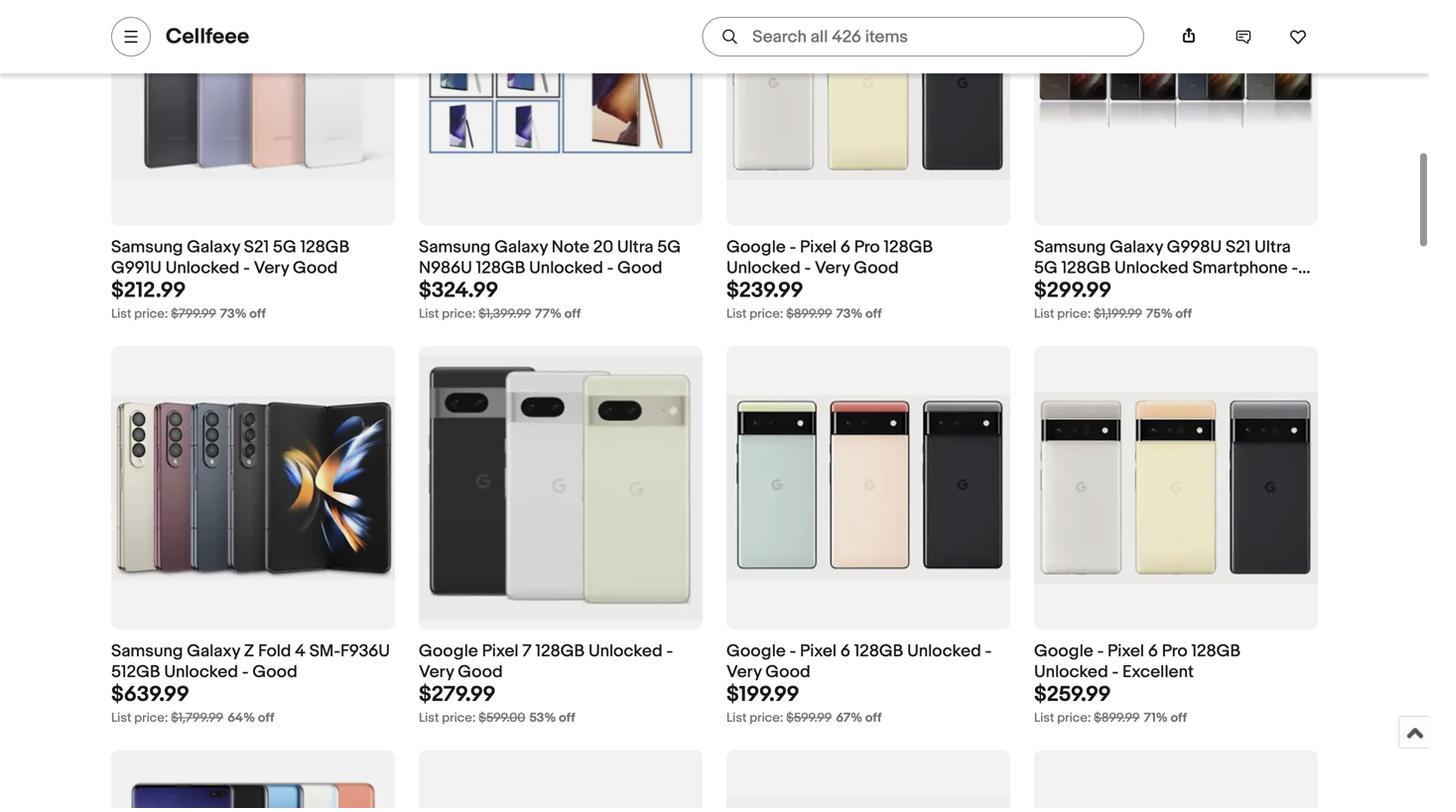 Task type: vqa. For each thing, say whether or not it's contained in the screenshot.
Samsung
yes



Task type: locate. For each thing, give the bounding box(es) containing it.
samsung galaxy z fold 4 sm-f936u 512gb unlocked - good : quick view image
[[111, 397, 395, 580]]

galaxy left note
[[494, 237, 548, 258]]

google pixel 7 128gb unlocked - very good button
[[419, 642, 703, 683]]

$899.99 down the $239.99
[[786, 307, 832, 322]]

Search all 426 items field
[[702, 17, 1144, 57]]

$899.99 left 71%
[[1094, 711, 1140, 727]]

price: for $279.99
[[442, 711, 476, 727]]

5g inside samsung galaxy s21 5g 128gb g991u unlocked - very good
[[273, 237, 296, 258]]

5g inside samsung galaxy g998u s21 ultra 5g 128gb unlocked smartphone - used
[[1034, 258, 1058, 279]]

samsung for $639.99
[[111, 642, 183, 663]]

smartphone
[[1192, 258, 1288, 279]]

5g for $324.99
[[657, 237, 681, 258]]

s21 up the $212.99 list price: $799.99 73% off
[[244, 237, 269, 258]]

5g
[[273, 237, 296, 258], [657, 237, 681, 258], [1034, 258, 1058, 279]]

galaxy up the $212.99 list price: $799.99 73% off
[[187, 237, 240, 258]]

google for $279.99
[[419, 642, 478, 663]]

off right 67%
[[865, 711, 882, 727]]

pro for $259.99
[[1162, 642, 1188, 663]]

pro up 71%
[[1162, 642, 1188, 663]]

samsung
[[111, 237, 183, 258], [419, 237, 491, 258], [1034, 237, 1106, 258], [111, 642, 183, 663]]

s21 right g998u
[[1226, 237, 1251, 258]]

price: down $259.99
[[1057, 711, 1091, 727]]

pixel inside google - pixel 6 128gb unlocked - very good
[[800, 642, 837, 663]]

73% for $212.99
[[220, 307, 247, 322]]

price: inside the $212.99 list price: $799.99 73% off
[[134, 307, 168, 322]]

f936u
[[340, 642, 390, 663]]

price:
[[134, 307, 168, 322], [442, 307, 476, 322], [750, 307, 783, 322], [1057, 307, 1091, 322], [134, 711, 168, 727], [442, 711, 476, 727], [750, 711, 783, 727], [1057, 711, 1091, 727]]

samsung galaxy s21 5g 128gb g991u unlocked - very good button
[[111, 237, 395, 279]]

list inside $239.99 list price: $899.99 73% off
[[726, 307, 747, 322]]

list down $324.99
[[419, 307, 439, 322]]

$299.99
[[1034, 278, 1112, 304]]

galaxy inside samsung galaxy z fold 4 sm-f936u 512gb unlocked - good
[[187, 642, 240, 663]]

20
[[593, 237, 613, 258]]

samsung galaxy s21 5g 128gb g991u unlocked - used : quick view image
[[726, 798, 1010, 809]]

g991u
[[111, 258, 162, 279]]

off inside $639.99 list price: $1,799.99 64% off
[[258, 711, 274, 727]]

1 horizontal spatial s21
[[1226, 237, 1251, 258]]

samsung up "$212.99"
[[111, 237, 183, 258]]

samsung up the $299.99
[[1034, 237, 1106, 258]]

pro inside google - pixel 6 pro 128gb unlocked - excellent
[[1162, 642, 1188, 663]]

73% right $799.99
[[220, 307, 247, 322]]

off for $239.99
[[865, 307, 882, 322]]

off right 53%
[[559, 711, 575, 727]]

galaxy inside samsung galaxy g998u s21 ultra 5g 128gb unlocked smartphone - used
[[1110, 237, 1163, 258]]

64%
[[227, 711, 255, 727]]

$239.99 list price: $899.99 73% off
[[726, 278, 882, 322]]

google up $199.99
[[726, 642, 786, 663]]

off right "75%"
[[1175, 307, 1192, 322]]

53%
[[529, 711, 556, 727]]

samsung for $324.99
[[419, 237, 491, 258]]

price: down the $239.99
[[750, 307, 783, 322]]

128gb inside samsung galaxy note 20 ultra 5g n986u 128gb unlocked - good
[[476, 258, 525, 279]]

list inside the $212.99 list price: $799.99 73% off
[[111, 307, 131, 322]]

0 horizontal spatial 73%
[[220, 307, 247, 322]]

pixel for $239.99
[[800, 237, 837, 258]]

samsung up $324.99
[[419, 237, 491, 258]]

unlocked inside samsung galaxy s21 5g 128gb g991u unlocked - very good
[[165, 258, 240, 279]]

good
[[293, 258, 338, 279], [617, 258, 662, 279], [854, 258, 899, 279], [252, 662, 297, 683], [458, 662, 503, 683], [765, 662, 810, 683]]

1 73% from the left
[[220, 307, 247, 322]]

list down used
[[1034, 307, 1054, 322]]

samsung inside samsung galaxy s21 5g 128gb g991u unlocked - very good
[[111, 237, 183, 258]]

list for $239.99
[[726, 307, 747, 322]]

1 ultra from the left
[[617, 237, 653, 258]]

note
[[552, 237, 589, 258]]

price: down $639.99
[[134, 711, 168, 727]]

pixel up $199.99 list price: $599.99 67% off
[[800, 642, 837, 663]]

$599.99
[[786, 711, 832, 727]]

73% inside $239.99 list price: $899.99 73% off
[[836, 307, 863, 322]]

apple watch series 6 (gps + cellular, 44mm) - aluminium case - very good : quick view image
[[419, 751, 703, 809]]

list down the $239.99
[[726, 307, 747, 322]]

google inside google - pixel 6 pro 128gb unlocked - very good
[[726, 237, 786, 258]]

s21
[[244, 237, 269, 258], [1226, 237, 1251, 258]]

7
[[522, 642, 532, 663]]

unlocked
[[165, 258, 240, 279], [529, 258, 603, 279], [726, 258, 801, 279], [1114, 258, 1189, 279], [588, 642, 663, 663], [907, 642, 981, 663], [164, 662, 238, 683], [1034, 662, 1108, 683]]

off inside $199.99 list price: $599.99 67% off
[[865, 711, 882, 727]]

pixel left 7
[[482, 642, 519, 663]]

samsung inside samsung galaxy z fold 4 sm-f936u 512gb unlocked - good
[[111, 642, 183, 663]]

off inside the $212.99 list price: $799.99 73% off
[[250, 307, 266, 322]]

off for $259.99
[[1171, 711, 1187, 727]]

unlocked inside google pixel 7 128gb unlocked - very good
[[588, 642, 663, 663]]

google inside google - pixel 6 pro 128gb unlocked - excellent
[[1034, 642, 1093, 663]]

off right 71%
[[1171, 711, 1187, 727]]

6 up 71%
[[1148, 642, 1158, 663]]

google up the $239.99
[[726, 237, 786, 258]]

off inside $239.99 list price: $899.99 73% off
[[865, 307, 882, 322]]

off inside the $324.99 list price: $1,399.99 77% off
[[564, 307, 581, 322]]

6 inside google - pixel 6 pro 128gb unlocked - very good
[[840, 237, 850, 258]]

price: down the $299.99
[[1057, 307, 1091, 322]]

list down "$212.99"
[[111, 307, 131, 322]]

$899.99 for $239.99
[[786, 307, 832, 322]]

google
[[726, 237, 786, 258], [419, 642, 478, 663], [726, 642, 786, 663], [1034, 642, 1093, 663]]

samsung galaxy z fold 4 sm-f936u 512gb unlocked - good button
[[111, 642, 395, 683]]

sm-
[[309, 642, 340, 663]]

list inside $299.99 list price: $1,199.99 75% off
[[1034, 307, 1054, 322]]

n986u
[[419, 258, 472, 279]]

pro up $239.99 list price: $899.99 73% off
[[854, 237, 880, 258]]

0 horizontal spatial s21
[[244, 237, 269, 258]]

- inside samsung galaxy note 20 ultra 5g n986u 128gb unlocked - good
[[607, 258, 614, 279]]

price: down the $279.99
[[442, 711, 476, 727]]

samsung inside samsung galaxy note 20 ultra 5g n986u 128gb unlocked - good
[[419, 237, 491, 258]]

6 for $259.99
[[1148, 642, 1158, 663]]

list down the $279.99
[[419, 711, 439, 727]]

ultra for $324.99
[[617, 237, 653, 258]]

6 inside google - pixel 6 128gb unlocked - very good
[[840, 642, 850, 663]]

1 horizontal spatial 5g
[[657, 237, 681, 258]]

price: inside $259.99 list price: $899.99 71% off
[[1057, 711, 1091, 727]]

2 s21 from the left
[[1226, 237, 1251, 258]]

google pixel 7 128gb unlocked - very good : quick view image
[[419, 356, 703, 621]]

google up the $279.99
[[419, 642, 478, 663]]

ultra inside samsung galaxy note 20 ultra 5g n986u 128gb unlocked - good
[[617, 237, 653, 258]]

ultra right g998u
[[1255, 237, 1291, 258]]

73%
[[220, 307, 247, 322], [836, 307, 863, 322]]

$639.99
[[111, 682, 189, 708]]

list down $259.99
[[1034, 711, 1054, 727]]

0 horizontal spatial $899.99
[[786, 307, 832, 322]]

excellent
[[1122, 662, 1194, 683]]

pixel inside google - pixel 6 pro 128gb unlocked - excellent
[[1108, 642, 1144, 663]]

$299.99 list price: $1,199.99 75% off
[[1034, 278, 1192, 322]]

google - pixel 6 pro 128gb unlocked - very good button
[[726, 237, 1010, 279]]

0 horizontal spatial ultra
[[617, 237, 653, 258]]

6
[[840, 237, 850, 258], [840, 642, 850, 663], [1148, 642, 1158, 663]]

0 vertical spatial $899.99
[[786, 307, 832, 322]]

128gb inside google - pixel 6 pro 128gb unlocked - very good
[[884, 237, 933, 258]]

off for $212.99
[[250, 307, 266, 322]]

pixel up $259.99 list price: $899.99 71% off
[[1108, 642, 1144, 663]]

google - pixel 6 pro 128gb unlocked - excellent button
[[1034, 642, 1318, 683]]

samsung inside samsung galaxy g998u s21 ultra 5g 128gb unlocked smartphone - used
[[1034, 237, 1106, 258]]

google for $199.99
[[726, 642, 786, 663]]

unlocked inside google - pixel 6 pro 128gb unlocked - very good
[[726, 258, 801, 279]]

off for $299.99
[[1175, 307, 1192, 322]]

price: down $199.99
[[750, 711, 783, 727]]

128gb
[[300, 237, 349, 258], [884, 237, 933, 258], [476, 258, 525, 279], [1061, 258, 1111, 279], [535, 642, 585, 663], [854, 642, 903, 663], [1191, 642, 1241, 663]]

very inside samsung galaxy s21 5g 128gb g991u unlocked - very good
[[254, 258, 289, 279]]

list inside $279.99 list price: $599.00 53% off
[[419, 711, 439, 727]]

2 horizontal spatial 5g
[[1034, 258, 1058, 279]]

google - pixel 6 pro 128gb unlocked - very good
[[726, 237, 933, 279]]

samsung galaxy g998u s21 ultra 5g 128gb unlocked smartphone - used : quick view image
[[1034, 4, 1318, 164]]

pixel up $239.99 list price: $899.99 73% off
[[800, 237, 837, 258]]

$212.99 list price: $799.99 73% off
[[111, 278, 266, 322]]

off
[[250, 307, 266, 322], [564, 307, 581, 322], [865, 307, 882, 322], [1175, 307, 1192, 322], [258, 711, 274, 727], [559, 711, 575, 727], [865, 711, 882, 727], [1171, 711, 1187, 727]]

6 for $199.99
[[840, 642, 850, 663]]

price: inside $199.99 list price: $599.99 67% off
[[750, 711, 783, 727]]

-
[[789, 237, 796, 258], [243, 258, 250, 279], [607, 258, 614, 279], [804, 258, 811, 279], [1292, 258, 1298, 279], [666, 642, 673, 663], [789, 642, 796, 663], [985, 642, 992, 663], [1097, 642, 1104, 663], [242, 662, 249, 683], [1112, 662, 1119, 683]]

off right 64%
[[258, 711, 274, 727]]

off inside $299.99 list price: $1,199.99 75% off
[[1175, 307, 1192, 322]]

ultra inside samsung galaxy g998u s21 ultra 5g 128gb unlocked smartphone - used
[[1255, 237, 1291, 258]]

samsung galaxy note 20 ultra 5g n986u 128gb unlocked - good
[[419, 237, 681, 279]]

1 horizontal spatial pro
[[1162, 642, 1188, 663]]

very
[[254, 258, 289, 279], [815, 258, 850, 279], [419, 662, 454, 683], [726, 662, 762, 683]]

73% inside the $212.99 list price: $799.99 73% off
[[220, 307, 247, 322]]

pixel inside google - pixel 6 pro 128gb unlocked - very good
[[800, 237, 837, 258]]

cellfeee link
[[166, 24, 249, 50]]

6 inside google - pixel 6 pro 128gb unlocked - excellent
[[1148, 642, 1158, 663]]

128gb inside google pixel 7 128gb unlocked - very good
[[535, 642, 585, 663]]

pixel
[[800, 237, 837, 258], [482, 642, 519, 663], [800, 642, 837, 663], [1108, 642, 1144, 663]]

galaxy
[[187, 237, 240, 258], [494, 237, 548, 258], [1110, 237, 1163, 258], [187, 642, 240, 663]]

73% down google - pixel 6 pro 128gb unlocked - very good button
[[836, 307, 863, 322]]

$1,199.99
[[1094, 307, 1142, 322]]

price: down $324.99
[[442, 307, 476, 322]]

pro inside google - pixel 6 pro 128gb unlocked - very good
[[854, 237, 880, 258]]

galaxy left z
[[187, 642, 240, 663]]

google inside google - pixel 6 128gb unlocked - very good
[[726, 642, 786, 663]]

galaxy for $212.99
[[187, 237, 240, 258]]

$899.99 inside $239.99 list price: $899.99 73% off
[[786, 307, 832, 322]]

google inside google pixel 7 128gb unlocked - very good
[[419, 642, 478, 663]]

price: inside $299.99 list price: $1,199.99 75% off
[[1057, 307, 1091, 322]]

pro for $239.99
[[854, 237, 880, 258]]

z
[[244, 642, 254, 663]]

galaxy inside samsung galaxy note 20 ultra 5g n986u 128gb unlocked - good
[[494, 237, 548, 258]]

list for $199.99
[[726, 711, 747, 727]]

price: inside the $324.99 list price: $1,399.99 77% off
[[442, 307, 476, 322]]

off right '77%'
[[564, 307, 581, 322]]

samsung galaxy note 20 ultra 5g n986u 128gb unlocked - good : quick view image
[[419, 4, 703, 164]]

pro
[[854, 237, 880, 258], [1162, 642, 1188, 663]]

0 horizontal spatial pro
[[854, 237, 880, 258]]

list down $639.99
[[111, 711, 131, 727]]

price: down "$212.99"
[[134, 307, 168, 322]]

5g inside samsung galaxy note 20 ultra 5g n986u 128gb unlocked - good
[[657, 237, 681, 258]]

fold
[[258, 642, 291, 663]]

google for $239.99
[[726, 237, 786, 258]]

ultra
[[617, 237, 653, 258], [1255, 237, 1291, 258]]

6 up $199.99 list price: $599.99 67% off
[[840, 642, 850, 663]]

2 73% from the left
[[836, 307, 863, 322]]

google for $259.99
[[1034, 642, 1093, 663]]

google - pixel 6 pro 128gb unlocked - very good : quick view image
[[726, 0, 1010, 180]]

list down $199.99
[[726, 711, 747, 727]]

list inside the $324.99 list price: $1,399.99 77% off
[[419, 307, 439, 322]]

1 horizontal spatial ultra
[[1255, 237, 1291, 258]]

6 up $239.99 list price: $899.99 73% off
[[840, 237, 850, 258]]

ultra right 20
[[617, 237, 653, 258]]

samsung up $639.99
[[111, 642, 183, 663]]

2 ultra from the left
[[1255, 237, 1291, 258]]

$899.99
[[786, 307, 832, 322], [1094, 711, 1140, 727]]

price: inside $239.99 list price: $899.99 73% off
[[750, 307, 783, 322]]

google - pixel 6 pro 128gb unlocked - excellent : quick view image
[[1034, 392, 1318, 584]]

galaxy up $299.99 list price: $1,199.99 75% off
[[1110, 237, 1163, 258]]

off inside $259.99 list price: $899.99 71% off
[[1171, 711, 1187, 727]]

off inside $279.99 list price: $599.00 53% off
[[559, 711, 575, 727]]

1 s21 from the left
[[244, 237, 269, 258]]

1 horizontal spatial 73%
[[836, 307, 863, 322]]

list inside $199.99 list price: $599.99 67% off
[[726, 711, 747, 727]]

1 horizontal spatial $899.99
[[1094, 711, 1140, 727]]

price: for $324.99
[[442, 307, 476, 322]]

$899.99 inside $259.99 list price: $899.99 71% off
[[1094, 711, 1140, 727]]

$599.00
[[479, 711, 525, 727]]

1 vertical spatial pro
[[1162, 642, 1188, 663]]

list
[[111, 307, 131, 322], [419, 307, 439, 322], [726, 307, 747, 322], [1034, 307, 1054, 322], [111, 711, 131, 727], [419, 711, 439, 727], [726, 711, 747, 727], [1034, 711, 1054, 727]]

77%
[[535, 307, 562, 322]]

list inside $259.99 list price: $899.99 71% off
[[1034, 711, 1054, 727]]

0 vertical spatial pro
[[854, 237, 880, 258]]

off down google - pixel 6 pro 128gb unlocked - very good button
[[865, 307, 882, 322]]

price: inside $279.99 list price: $599.00 53% off
[[442, 711, 476, 727]]

0 horizontal spatial 5g
[[273, 237, 296, 258]]

galaxy inside samsung galaxy s21 5g 128gb g991u unlocked - very good
[[187, 237, 240, 258]]

google up $259.99
[[1034, 642, 1093, 663]]

list for $324.99
[[419, 307, 439, 322]]

6 for $239.99
[[840, 237, 850, 258]]

samsung galaxy g998u s21 ultra 5g 128gb unlocked smartphone - used
[[1034, 237, 1298, 299]]

price: inside $639.99 list price: $1,799.99 64% off
[[134, 711, 168, 727]]

71%
[[1144, 711, 1168, 727]]

1 vertical spatial $899.99
[[1094, 711, 1140, 727]]

list inside $639.99 list price: $1,799.99 64% off
[[111, 711, 131, 727]]

$324.99
[[419, 278, 499, 304]]

off down samsung galaxy s21 5g 128gb g991u unlocked - very good button
[[250, 307, 266, 322]]



Task type: describe. For each thing, give the bounding box(es) containing it.
$239.99
[[726, 278, 803, 304]]

s21 inside samsung galaxy g998u s21 ultra 5g 128gb unlocked smartphone - used
[[1226, 237, 1251, 258]]

- inside samsung galaxy z fold 4 sm-f936u 512gb unlocked - good
[[242, 662, 249, 683]]

73% for $239.99
[[836, 307, 863, 322]]

ultra for $299.99
[[1255, 237, 1291, 258]]

samsung galaxy z fold 4 sm-f936u 512gb unlocked - good
[[111, 642, 390, 683]]

off for $324.99
[[564, 307, 581, 322]]

list for $259.99
[[1034, 711, 1054, 727]]

price: for $639.99
[[134, 711, 168, 727]]

unlocked inside samsung galaxy note 20 ultra 5g n986u 128gb unlocked - good
[[529, 258, 603, 279]]

128gb inside google - pixel 6 pro 128gb unlocked - excellent
[[1191, 642, 1241, 663]]

$212.99
[[111, 278, 186, 304]]

price: for $259.99
[[1057, 711, 1091, 727]]

google - pixel 6 pro 128gb unlocked - excellent
[[1034, 642, 1241, 683]]

$899.99 for $259.99
[[1094, 711, 1140, 727]]

$259.99
[[1034, 682, 1111, 708]]

128gb inside google - pixel 6 128gb unlocked - very good
[[854, 642, 903, 663]]

4
[[295, 642, 306, 663]]

unlocked inside samsung galaxy g998u s21 ultra 5g 128gb unlocked smartphone - used
[[1114, 258, 1189, 279]]

samsung galaxy note 20 ultra 5g n986u 128gb unlocked - good button
[[419, 237, 703, 279]]

used
[[1034, 278, 1075, 299]]

unlocked inside samsung galaxy z fold 4 sm-f936u 512gb unlocked - good
[[164, 662, 238, 683]]

$199.99
[[726, 682, 799, 708]]

$279.99
[[419, 682, 496, 708]]

price: for $299.99
[[1057, 307, 1091, 322]]

very inside google - pixel 6 128gb unlocked - very good
[[726, 662, 762, 683]]

unlocked inside google - pixel 6 pro 128gb unlocked - excellent
[[1034, 662, 1108, 683]]

price: for $239.99
[[750, 307, 783, 322]]

- inside google pixel 7 128gb unlocked - very good
[[666, 642, 673, 663]]

s21 inside samsung galaxy s21 5g 128gb g991u unlocked - very good
[[244, 237, 269, 258]]

off for $639.99
[[258, 711, 274, 727]]

$259.99 list price: $899.99 71% off
[[1034, 682, 1187, 727]]

67%
[[836, 711, 862, 727]]

galaxy for $299.99
[[1110, 237, 1163, 258]]

good inside google - pixel 6 pro 128gb unlocked - very good
[[854, 258, 899, 279]]

$799.99
[[171, 307, 216, 322]]

pixel for $259.99
[[1108, 642, 1144, 663]]

price: for $212.99
[[134, 307, 168, 322]]

list for $299.99
[[1034, 307, 1054, 322]]

google - pixel 6 128gb unlocked - very good button
[[726, 642, 1010, 683]]

75%
[[1146, 307, 1173, 322]]

5g for $299.99
[[1034, 258, 1058, 279]]

very inside google - pixel 6 pro 128gb unlocked - very good
[[815, 258, 850, 279]]

$1,399.99
[[479, 307, 531, 322]]

samsung galaxy s10+ g975u 128gb unlocked - excellent : quick view image
[[111, 751, 395, 809]]

galaxy for $324.99
[[494, 237, 548, 258]]

good inside google - pixel 6 128gb unlocked - very good
[[765, 662, 810, 683]]

$324.99 list price: $1,399.99 77% off
[[419, 278, 581, 322]]

list for $279.99
[[419, 711, 439, 727]]

very inside google pixel 7 128gb unlocked - very good
[[419, 662, 454, 683]]

good inside google pixel 7 128gb unlocked - very good
[[458, 662, 503, 683]]

off for $279.99
[[559, 711, 575, 727]]

google - pixel 6 128gb unlocked - very good : quick view image
[[726, 396, 1010, 581]]

128gb inside samsung galaxy s21 5g 128gb g991u unlocked - very good
[[300, 237, 349, 258]]

- inside samsung galaxy g998u s21 ultra 5g 128gb unlocked smartphone - used
[[1292, 258, 1298, 279]]

good inside samsung galaxy z fold 4 sm-f936u 512gb unlocked - good
[[252, 662, 297, 683]]

128gb inside samsung galaxy g998u s21 ultra 5g 128gb unlocked smartphone - used
[[1061, 258, 1111, 279]]

$199.99 list price: $599.99 67% off
[[726, 682, 882, 727]]

samsung galaxy s21 5g 128gb g991u unlocked - very good : quick view image
[[111, 0, 395, 178]]

price: for $199.99
[[750, 711, 783, 727]]

samsung galaxy s21 5g 128gb g991u unlocked - very good
[[111, 237, 349, 279]]

g998u
[[1167, 237, 1222, 258]]

samsung galaxy g998u s21 ultra 5g 128gb unlocked smartphone - used button
[[1034, 237, 1318, 299]]

samsung for $299.99
[[1034, 237, 1106, 258]]

google pixel 7 128gb unlocked - very good
[[419, 642, 673, 683]]

pixel inside google pixel 7 128gb unlocked - very good
[[482, 642, 519, 663]]

save this seller cellfeee image
[[1289, 28, 1307, 46]]

good inside samsung galaxy note 20 ultra 5g n986u 128gb unlocked - good
[[617, 258, 662, 279]]

list for $212.99
[[111, 307, 131, 322]]

512gb
[[111, 662, 160, 683]]

cellfeee
[[166, 24, 249, 50]]

list for $639.99
[[111, 711, 131, 727]]

pixel for $199.99
[[800, 642, 837, 663]]

$279.99 list price: $599.00 53% off
[[419, 682, 575, 727]]

$1,799.99
[[171, 711, 223, 727]]

$639.99 list price: $1,799.99 64% off
[[111, 682, 274, 727]]

galaxy for $639.99
[[187, 642, 240, 663]]

- inside samsung galaxy s21 5g 128gb g991u unlocked - very good
[[243, 258, 250, 279]]

google - pixel 6 128gb unlocked - very good
[[726, 642, 992, 683]]

unlocked inside google - pixel 6 128gb unlocked - very good
[[907, 642, 981, 663]]

good inside samsung galaxy s21 5g 128gb g991u unlocked - very good
[[293, 258, 338, 279]]

samsung for $212.99
[[111, 237, 183, 258]]

off for $199.99
[[865, 711, 882, 727]]



